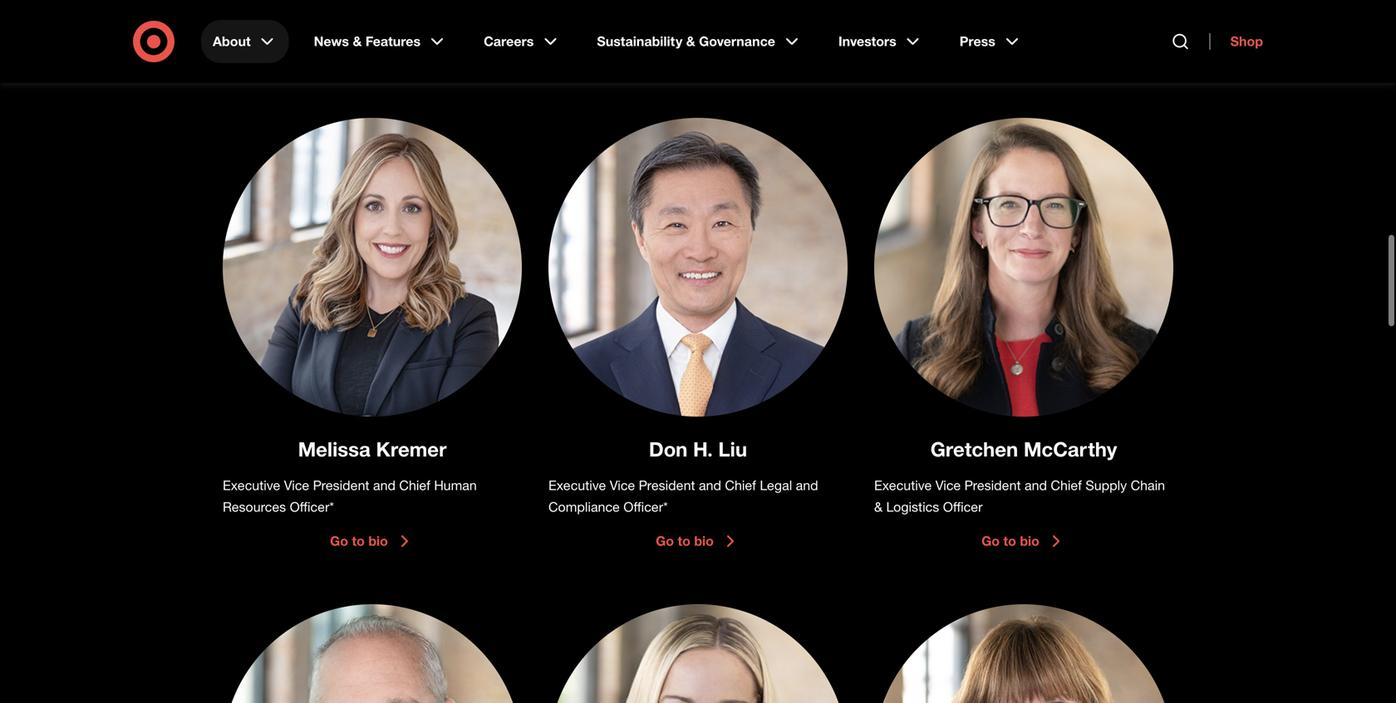 Task type: describe. For each thing, give the bounding box(es) containing it.
financial
[[434, 0, 486, 7]]

photo of don h. liu image
[[549, 118, 848, 417]]

governance
[[699, 33, 775, 49]]

& for governance
[[686, 33, 695, 49]]

go to bio link for gretchen mccarthy
[[982, 532, 1066, 552]]

executive for melissa kremer
[[223, 478, 280, 494]]

officer* inside executive vice president and chief financial officer*
[[223, 12, 267, 29]]

go left governance
[[656, 47, 674, 63]]

mccarthy
[[1024, 438, 1117, 462]]

to for melissa kremer
[[352, 534, 365, 550]]

and inside executive vice president and chief financial officer*
[[373, 0, 396, 7]]

photo of gretchen mccarthy image
[[874, 118, 1174, 417]]

and for melissa
[[373, 478, 396, 494]]

sustainability
[[597, 33, 683, 49]]

careers link
[[472, 20, 572, 63]]

bio right sustainability at top
[[694, 47, 714, 63]]

president for melissa
[[313, 478, 369, 494]]

president inside executive vice president and chief financial officer*
[[313, 0, 369, 7]]

go to bio link for melissa kremer
[[330, 532, 415, 552]]

press link
[[948, 20, 1034, 63]]

investors link
[[827, 20, 935, 63]]

executive for don h. liu
[[549, 478, 606, 494]]

don
[[649, 438, 688, 462]]

chief for don h. liu
[[725, 478, 756, 494]]

executive vice president and chief legal and compliance officer*
[[549, 478, 818, 516]]

executive vice president and chief human resources officer*
[[223, 478, 477, 516]]

gretchen mccarthy
[[931, 438, 1117, 462]]

shop link
[[1210, 33, 1263, 50]]

and right legal
[[796, 478, 818, 494]]

melissa kremer link
[[298, 438, 447, 462]]

bio for melissa kremer
[[368, 534, 388, 550]]

about link
[[201, 20, 289, 63]]

shop
[[1230, 33, 1263, 49]]

officer* inside the executive vice president and chief human resources officer*
[[290, 499, 334, 516]]

chief for gretchen mccarthy
[[1051, 478, 1082, 494]]

press
[[960, 33, 996, 49]]

liu
[[718, 438, 747, 462]]

features
[[366, 33, 421, 49]]

chief inside executive vice president and chief financial officer*
[[399, 0, 430, 7]]

compliance
[[549, 499, 620, 516]]

sustainability & governance link
[[585, 20, 814, 63]]

investors
[[839, 33, 897, 49]]

to for gretchen mccarthy
[[1004, 534, 1016, 550]]

officer
[[943, 499, 983, 516]]

executive vice president and chief financial officer*
[[223, 0, 486, 29]]

melissa
[[298, 438, 371, 462]]

& for features
[[353, 33, 362, 49]]

go to bio for don h. liu
[[656, 534, 714, 550]]



Task type: locate. For each thing, give the bounding box(es) containing it.
&
[[353, 33, 362, 49], [686, 33, 695, 49], [874, 499, 883, 516]]

president inside executive vice president and chief supply chain & logistics officer
[[965, 478, 1021, 494]]

president inside executive vice president and chief legal and compliance officer*
[[639, 478, 695, 494]]

to down executive vice president and chief supply chain & logistics officer
[[1004, 534, 1016, 550]]

vice
[[284, 0, 309, 7], [284, 478, 309, 494], [610, 478, 635, 494], [936, 478, 961, 494]]

officer*
[[223, 12, 267, 29], [290, 499, 334, 516], [624, 499, 668, 516]]

1 horizontal spatial officer*
[[290, 499, 334, 516]]

& left governance
[[686, 33, 695, 49]]

vice inside executive vice president and chief legal and compliance officer*
[[610, 478, 635, 494]]

president down melissa
[[313, 478, 369, 494]]

vice up the officer
[[936, 478, 961, 494]]

melissa kremer
[[298, 438, 447, 462]]

president up the officer
[[965, 478, 1021, 494]]

2 horizontal spatial officer*
[[624, 499, 668, 516]]

chain
[[1131, 478, 1165, 494]]

news
[[314, 33, 349, 49]]

go to bio for melissa kremer
[[330, 534, 388, 550]]

vice up resources
[[284, 478, 309, 494]]

human
[[434, 478, 477, 494]]

go for don h. liu
[[656, 534, 674, 550]]

go down the executive vice president and chief human resources officer* in the bottom left of the page
[[330, 534, 348, 550]]

1 horizontal spatial &
[[686, 33, 695, 49]]

chief down mccarthy
[[1051, 478, 1082, 494]]

vice inside executive vice president and chief supply chain & logistics officer
[[936, 478, 961, 494]]

president for don
[[639, 478, 695, 494]]

go to bio link
[[656, 45, 740, 65], [330, 532, 415, 552], [656, 532, 740, 552], [982, 532, 1066, 552]]

0 horizontal spatial officer*
[[223, 12, 267, 29]]

officer* inside executive vice president and chief legal and compliance officer*
[[624, 499, 668, 516]]

president up news at the top of the page
[[313, 0, 369, 7]]

vice up compliance at the bottom left
[[610, 478, 635, 494]]

chief inside executive vice president and chief legal and compliance officer*
[[725, 478, 756, 494]]

to down executive vice president and chief legal and compliance officer*
[[678, 534, 691, 550]]

chief inside the executive vice president and chief human resources officer*
[[399, 478, 430, 494]]

don h. liu link
[[649, 438, 747, 462]]

executive up logistics
[[874, 478, 932, 494]]

vice for gretchen mccarthy
[[936, 478, 961, 494]]

and for gretchen
[[1025, 478, 1047, 494]]

go for gretchen mccarthy
[[982, 534, 1000, 550]]

chief for melissa kremer
[[399, 478, 430, 494]]

logistics
[[886, 499, 939, 516]]

and inside executive vice president and chief supply chain & logistics officer
[[1025, 478, 1047, 494]]

go
[[656, 47, 674, 63], [330, 534, 348, 550], [656, 534, 674, 550], [982, 534, 1000, 550]]

& inside executive vice president and chief supply chain & logistics officer
[[874, 499, 883, 516]]

go down executive vice president and chief legal and compliance officer*
[[656, 534, 674, 550]]

executive inside executive vice president and chief legal and compliance officer*
[[549, 478, 606, 494]]

to left governance
[[678, 47, 691, 63]]

h.
[[693, 438, 713, 462]]

to down the executive vice president and chief human resources officer* in the bottom left of the page
[[352, 534, 365, 550]]

executive
[[223, 0, 280, 7], [223, 478, 280, 494], [549, 478, 606, 494], [874, 478, 932, 494]]

photo of melissa kremer image
[[223, 118, 522, 417]]

gretchen mccarthy link
[[931, 438, 1117, 462]]

and for don
[[699, 478, 721, 494]]

careers
[[484, 33, 534, 49]]

bio for don h. liu
[[694, 534, 714, 550]]

go down the officer
[[982, 534, 1000, 550]]

executive up compliance at the bottom left
[[549, 478, 606, 494]]

vice inside the executive vice president and chief human resources officer*
[[284, 478, 309, 494]]

executive inside executive vice president and chief financial officer*
[[223, 0, 280, 7]]

executive for gretchen mccarthy
[[874, 478, 932, 494]]

chief left legal
[[725, 478, 756, 494]]

news & features link
[[302, 20, 459, 63]]

bio for gretchen mccarthy
[[1020, 534, 1040, 550]]

kremer
[[376, 438, 447, 462]]

go for melissa kremer
[[330, 534, 348, 550]]

and down melissa kremer
[[373, 478, 396, 494]]

vice for don h. liu
[[610, 478, 635, 494]]

executive inside the executive vice president and chief human resources officer*
[[223, 478, 280, 494]]

about
[[213, 33, 251, 49]]

president down the don
[[639, 478, 695, 494]]

to
[[678, 47, 691, 63], [352, 534, 365, 550], [678, 534, 691, 550], [1004, 534, 1016, 550]]

and up news & features link
[[373, 0, 396, 7]]

go to bio for gretchen mccarthy
[[982, 534, 1040, 550]]

supply
[[1086, 478, 1127, 494]]

executive up about link
[[223, 0, 280, 7]]

& left logistics
[[874, 499, 883, 516]]

bio down executive vice president and chief legal and compliance officer*
[[694, 534, 714, 550]]

vice for melissa kremer
[[284, 478, 309, 494]]

legal
[[760, 478, 792, 494]]

chief down kremer
[[399, 478, 430, 494]]

officer* right compliance at the bottom left
[[624, 499, 668, 516]]

and down h.
[[699, 478, 721, 494]]

and down gretchen mccarthy
[[1025, 478, 1047, 494]]

bio down the executive vice president and chief human resources officer* in the bottom left of the page
[[368, 534, 388, 550]]

executive vice president and chief supply chain & logistics officer
[[874, 478, 1165, 516]]

2 horizontal spatial &
[[874, 499, 883, 516]]

vice up about link
[[284, 0, 309, 7]]

vice inside executive vice president and chief financial officer*
[[284, 0, 309, 7]]

officer* right resources
[[290, 499, 334, 516]]

chief inside executive vice president and chief supply chain & logistics officer
[[1051, 478, 1082, 494]]

officer* up about
[[223, 12, 267, 29]]

bio
[[694, 47, 714, 63], [368, 534, 388, 550], [694, 534, 714, 550], [1020, 534, 1040, 550]]

go to bio
[[656, 47, 714, 63], [330, 534, 388, 550], [656, 534, 714, 550], [982, 534, 1040, 550]]

news & features
[[314, 33, 421, 49]]

president for gretchen
[[965, 478, 1021, 494]]

gretchen
[[931, 438, 1018, 462]]

chief up the features
[[399, 0, 430, 7]]

bio down executive vice president and chief supply chain & logistics officer
[[1020, 534, 1040, 550]]

sustainability & governance
[[597, 33, 775, 49]]

executive up resources
[[223, 478, 280, 494]]

chief
[[399, 0, 430, 7], [399, 478, 430, 494], [725, 478, 756, 494], [1051, 478, 1082, 494]]

and inside the executive vice president and chief human resources officer*
[[373, 478, 396, 494]]

to for don h. liu
[[678, 534, 691, 550]]

and
[[373, 0, 396, 7], [373, 478, 396, 494], [699, 478, 721, 494], [796, 478, 818, 494], [1025, 478, 1047, 494]]

president
[[313, 0, 369, 7], [313, 478, 369, 494], [639, 478, 695, 494], [965, 478, 1021, 494]]

& right news at the top of the page
[[353, 33, 362, 49]]

president inside the executive vice president and chief human resources officer*
[[313, 478, 369, 494]]

don h. liu
[[649, 438, 747, 462]]

0 horizontal spatial &
[[353, 33, 362, 49]]

executive inside executive vice president and chief supply chain & logistics officer
[[874, 478, 932, 494]]

go to bio link for don h. liu
[[656, 532, 740, 552]]

resources
[[223, 499, 286, 516]]



Task type: vqa. For each thing, say whether or not it's contained in the screenshot.
right many
no



